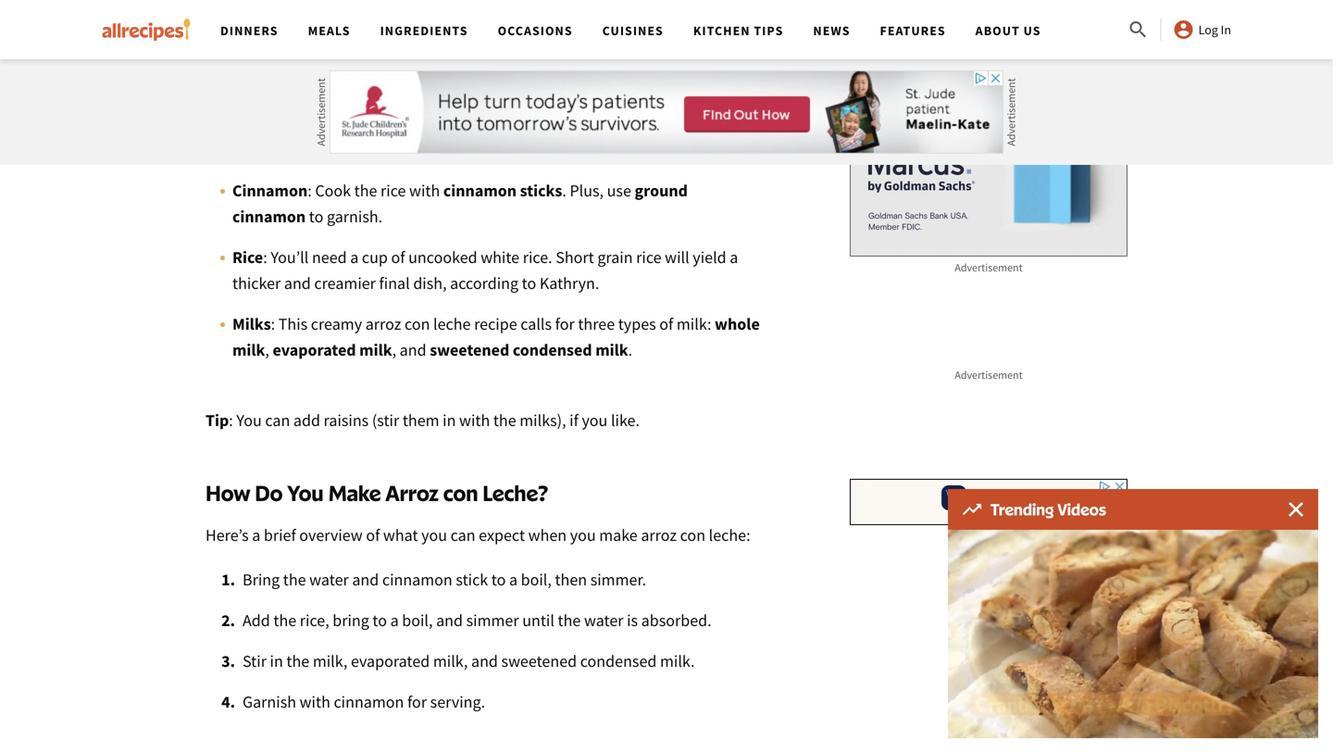 Task type: describe. For each thing, give the bounding box(es) containing it.
. for milk
[[629, 340, 633, 361]]

until
[[523, 610, 555, 631]]

them
[[403, 410, 440, 431]]

expect
[[479, 525, 525, 546]]

0 horizontal spatial can
[[265, 410, 290, 431]]

log
[[1199, 21, 1219, 38]]

1 vertical spatial in
[[443, 410, 456, 431]]

brief
[[264, 525, 296, 546]]

cinnamon : cook the rice with cinnamon sticks . plus, use
[[233, 180, 635, 201]]

you'll
[[271, 247, 309, 268]]

milk inside whole milk
[[233, 340, 265, 361]]

yield
[[693, 247, 727, 268]]

how do you make arroz con leche?
[[206, 480, 553, 506]]

will
[[665, 247, 690, 268]]

recipe:
[[709, 95, 756, 116]]

if
[[570, 410, 579, 431]]

dish,
[[413, 273, 447, 294]]

are
[[251, 95, 273, 116]]

garnish.
[[327, 206, 383, 227]]

1 vertical spatial evaporated
[[351, 651, 430, 672]]

dinners
[[220, 22, 278, 39]]

video player application
[[949, 530, 1319, 738]]

the up garnish.
[[354, 180, 377, 201]]

kitchen
[[694, 22, 751, 39]]

grain
[[598, 247, 633, 268]]

cups
[[424, 140, 457, 160]]

short
[[556, 247, 594, 268]]

0 horizontal spatial in
[[270, 651, 283, 672]]

plus,
[[570, 180, 604, 201]]

the right 'bring'
[[283, 569, 306, 590]]

types
[[619, 314, 656, 335]]

of left milk:
[[660, 314, 674, 335]]

account image
[[1173, 19, 1196, 41]]

to left garnish.
[[309, 206, 324, 227]]

: you'll need a cup of uncooked white rice. short grain rice will yield a thicker and creamier final dish, according to kathryn.
[[233, 247, 739, 294]]

con down the dinners
[[264, 50, 298, 77]]

here's
[[206, 525, 249, 546]]

1 vertical spatial for
[[555, 314, 575, 335]]

absorbed.
[[642, 610, 712, 631]]

0 horizontal spatial for
[[408, 692, 427, 713]]

a right bring
[[391, 610, 399, 631]]

1 horizontal spatial water
[[584, 610, 624, 631]]

con down cuisines on the top of page
[[639, 95, 664, 116]]

leche?
[[483, 480, 549, 506]]

bring
[[333, 610, 369, 631]]

make
[[328, 480, 381, 506]]

this
[[279, 314, 308, 335]]

according
[[450, 273, 519, 294]]

: cook the rice in two cups of water.
[[276, 140, 523, 160]]

need inside : you'll need a cup of uncooked white rice. short grain rice will yield a thicker and creamier final dish, according to kathryn.
[[312, 247, 347, 268]]

us
[[1024, 22, 1042, 39]]

1 vertical spatial leche
[[434, 314, 471, 335]]

white
[[481, 247, 520, 268]]

tip : you can add raisins (stir them in with the milks), if you like.
[[206, 410, 643, 431]]

creamier
[[314, 273, 376, 294]]

: inside : you'll need a cup of uncooked white rice. short grain rice will yield a thicker and creamier final dish, according to kathryn.
[[263, 247, 267, 268]]

milks : this creamy arroz con leche recipe calls for three types of milk:
[[233, 314, 715, 335]]

make
[[600, 525, 638, 546]]

the right add at the left of the page
[[274, 610, 297, 631]]

the right 'until'
[[558, 610, 581, 631]]

rice
[[233, 247, 263, 268]]

final
[[379, 273, 410, 294]]

occasions link
[[498, 22, 573, 39]]

raisins
[[324, 410, 369, 431]]

1 horizontal spatial rice
[[381, 180, 406, 201]]

cinnamon down water.
[[444, 180, 517, 201]]

2 horizontal spatial with
[[459, 410, 490, 431]]

and inside : you'll need a cup of uncooked white rice. short grain rice will yield a thicker and creamier final dish, according to kathryn.
[[284, 273, 311, 294]]

in
[[1222, 21, 1232, 38]]

1 vertical spatial arroz
[[386, 480, 439, 506]]

a right yield
[[730, 247, 739, 268]]

1 vertical spatial can
[[451, 525, 476, 546]]

a right stick
[[509, 569, 518, 590]]

0 horizontal spatial arroz
[[366, 314, 401, 335]]

2 vertical spatial arroz
[[641, 525, 677, 546]]

cinnamon down bring
[[334, 692, 404, 713]]

2 milk from the left
[[360, 340, 392, 361]]

ingredients
[[302, 95, 381, 116]]

of left the what
[[366, 525, 380, 546]]

1 vertical spatial sweetened
[[502, 651, 577, 672]]

what
[[383, 525, 418, 546]]

meals
[[308, 22, 351, 39]]

you'll
[[385, 95, 423, 116]]

about us
[[976, 22, 1042, 39]]

about
[[976, 22, 1021, 39]]

here's a brief overview of what you can expect when you make arroz con leche:
[[206, 525, 754, 546]]

: for you
[[229, 410, 233, 431]]

log in
[[1199, 21, 1232, 38]]

kitchen tips
[[694, 22, 784, 39]]

milk:
[[677, 314, 712, 335]]

leche
[[303, 50, 358, 77]]

you right the what
[[422, 525, 447, 546]]

0 vertical spatial rice
[[349, 140, 374, 160]]

: up "cinnamon"
[[276, 140, 280, 160]]

home image
[[102, 19, 191, 41]]

add the rice, bring to a boil, and simmer until the water is absorbed.
[[243, 610, 715, 631]]

0 vertical spatial evaporated
[[273, 340, 356, 361]]

when
[[529, 525, 567, 546]]

1 vertical spatial ingredients
[[363, 50, 473, 77]]

con left leche:
[[681, 525, 706, 546]]

2 vertical spatial with
[[300, 692, 331, 713]]

trending
[[991, 499, 1055, 519]]

tips
[[754, 22, 784, 39]]

0 vertical spatial with
[[409, 180, 440, 201]]

trending videos
[[991, 499, 1107, 519]]

this
[[487, 95, 513, 116]]

videos
[[1058, 499, 1107, 519]]

a left "brief"
[[252, 525, 261, 546]]

kitchen tips link
[[694, 22, 784, 39]]

occasions
[[498, 22, 573, 39]]

cinnamon inside ground cinnamon
[[233, 206, 306, 227]]

, evaporated milk , and sweetened condensed milk .
[[265, 340, 636, 361]]

: for this
[[271, 314, 275, 335]]

1 , from the left
[[265, 340, 269, 361]]

water.
[[477, 140, 520, 160]]

close image
[[1290, 502, 1304, 517]]

meals link
[[308, 22, 351, 39]]



Task type: locate. For each thing, give the bounding box(es) containing it.
: left this
[[271, 314, 275, 335]]

1 horizontal spatial arroz
[[386, 480, 439, 506]]

cook up "cinnamon"
[[283, 140, 319, 160]]

2 , from the left
[[392, 340, 397, 361]]

for left this
[[465, 95, 484, 116]]

rice left will
[[637, 247, 662, 268]]

milk, down "rice,"
[[313, 651, 348, 672]]

the down ingredients
[[322, 140, 345, 160]]

stir in the milk, evaporated milk, and sweetened condensed milk.
[[243, 651, 699, 672]]

to down 'rice.'
[[522, 273, 537, 294]]

bring
[[243, 569, 280, 590]]

1 vertical spatial you
[[287, 480, 324, 506]]

simmer
[[467, 610, 519, 631]]

for left serving.
[[408, 692, 427, 713]]

you for can
[[237, 410, 262, 431]]

cuisines
[[603, 22, 664, 39]]

in right them
[[443, 410, 456, 431]]

0 horizontal spatial milk,
[[313, 651, 348, 672]]

then
[[555, 569, 587, 590]]

0 horizontal spatial leche
[[434, 314, 471, 335]]

cinnamon down "cinnamon"
[[233, 206, 306, 227]]

navigation
[[206, 0, 1128, 59]]

1 vertical spatial arroz
[[366, 314, 401, 335]]

1 horizontal spatial boil,
[[521, 569, 552, 590]]

0 horizontal spatial need
[[312, 247, 347, 268]]

0 vertical spatial need
[[426, 95, 461, 116]]

milk, up serving.
[[433, 651, 468, 672]]

0 vertical spatial you
[[237, 410, 262, 431]]

for
[[465, 95, 484, 116], [555, 314, 575, 335], [408, 692, 427, 713]]

of right the cup
[[391, 247, 405, 268]]

. down types
[[629, 340, 633, 361]]

the right stir
[[287, 651, 310, 672]]

0 vertical spatial water
[[310, 569, 349, 590]]

in right stir
[[270, 651, 283, 672]]

condensed down calls
[[513, 340, 593, 361]]

arroz down "final"
[[366, 314, 401, 335]]

with
[[409, 180, 440, 201], [459, 410, 490, 431], [300, 692, 331, 713]]

1 horizontal spatial milk,
[[433, 651, 468, 672]]

arroz right homemade
[[600, 95, 636, 116]]

can left expect
[[451, 525, 476, 546]]

2 horizontal spatial arroz
[[641, 525, 677, 546]]

sticks
[[520, 180, 563, 201]]

2 vertical spatial for
[[408, 692, 427, 713]]

arroz right make
[[641, 525, 677, 546]]

like.
[[611, 410, 640, 431]]

0 vertical spatial leche
[[668, 95, 705, 116]]

evaporated
[[273, 340, 356, 361], [351, 651, 430, 672]]

0 horizontal spatial .
[[563, 180, 567, 201]]

milk down milks
[[233, 340, 265, 361]]

: left you'll
[[263, 247, 267, 268]]

1 vertical spatial rice
[[381, 180, 406, 201]]

of
[[460, 140, 474, 160], [391, 247, 405, 268], [660, 314, 674, 335], [366, 525, 380, 546]]

1 vertical spatial water
[[584, 610, 624, 631]]

(stir
[[372, 410, 399, 431]]

for right calls
[[555, 314, 575, 335]]

1 horizontal spatial you
[[287, 480, 324, 506]]

to
[[309, 206, 324, 227], [522, 273, 537, 294], [492, 569, 506, 590], [373, 610, 387, 631]]

0 horizontal spatial water
[[310, 569, 349, 590]]

1 milk, from the left
[[313, 651, 348, 672]]

overview
[[299, 525, 363, 546]]

banner
[[0, 0, 1334, 753]]

the right the are
[[276, 95, 299, 116]]

features
[[881, 22, 946, 39]]

milk,
[[313, 651, 348, 672], [433, 651, 468, 672]]

garnish with cinnamon for serving.
[[243, 692, 489, 713]]

do
[[255, 480, 283, 506]]

you
[[237, 410, 262, 431], [287, 480, 324, 506]]

uncooked
[[409, 247, 478, 268]]

to right stick
[[492, 569, 506, 590]]

ingredients inside banner
[[380, 22, 468, 39]]

ingredients up you'll
[[380, 22, 468, 39]]

boil, down bring the water and cinnamon stick to a boil, then simmer.
[[402, 610, 433, 631]]

: for cook
[[308, 180, 312, 201]]

arroz
[[206, 50, 259, 77], [386, 480, 439, 506]]

thicker
[[233, 273, 281, 294]]

1 vertical spatial need
[[312, 247, 347, 268]]

two
[[394, 140, 421, 160]]

2 milk, from the left
[[433, 651, 468, 672]]

in left two in the top of the page
[[377, 140, 391, 160]]

need
[[426, 95, 461, 116], [312, 247, 347, 268]]

cinnamon down the what
[[382, 569, 453, 590]]

and down bring the water and cinnamon stick to a boil, then simmer.
[[436, 610, 463, 631]]

the left the 'milks),' in the bottom left of the page
[[494, 410, 517, 431]]

boil, left the then
[[521, 569, 552, 590]]

trending image
[[963, 504, 982, 515]]

0 vertical spatial boil,
[[521, 569, 552, 590]]

news link
[[814, 22, 851, 39]]

2 horizontal spatial milk
[[596, 340, 629, 361]]

2 horizontal spatial in
[[443, 410, 456, 431]]

you for make
[[287, 480, 324, 506]]

cuisines link
[[603, 22, 664, 39]]

cook up to garnish.
[[315, 180, 351, 201]]

whole
[[715, 314, 760, 335]]

stick
[[456, 569, 488, 590]]

1 horizontal spatial with
[[409, 180, 440, 201]]

and down you'll
[[284, 273, 311, 294]]

water up "rice,"
[[310, 569, 349, 590]]

evaporated down this
[[273, 340, 356, 361]]

the
[[276, 95, 299, 116], [322, 140, 345, 160], [354, 180, 377, 201], [494, 410, 517, 431], [283, 569, 306, 590], [274, 610, 297, 631], [558, 610, 581, 631], [287, 651, 310, 672]]

1 horizontal spatial arroz
[[600, 95, 636, 116]]

0 horizontal spatial boil,
[[402, 610, 433, 631]]

0 horizontal spatial arroz
[[206, 50, 259, 77]]

ingredients down ingredients link
[[363, 50, 473, 77]]

0 vertical spatial sweetened
[[430, 340, 510, 361]]

to garnish.
[[306, 206, 386, 227]]

tip
[[206, 410, 229, 431]]

you
[[582, 410, 608, 431], [422, 525, 447, 546], [570, 525, 596, 546]]

with right garnish
[[300, 692, 331, 713]]

rice down : cook the rice in two cups of water.
[[381, 180, 406, 201]]

add
[[294, 410, 320, 431]]

0 vertical spatial for
[[465, 95, 484, 116]]

three
[[578, 314, 615, 335]]

con up "here's a brief overview of what you can expect when you make arroz con leche:"
[[444, 480, 478, 506]]

condensed down is
[[581, 651, 657, 672]]

.
[[563, 180, 567, 201], [629, 340, 633, 361]]

1 horizontal spatial leche
[[668, 95, 705, 116]]

evaporated up garnish with cinnamon for serving.
[[351, 651, 430, 672]]

with right them
[[459, 410, 490, 431]]

0 vertical spatial cook
[[283, 140, 319, 160]]

advertisement region
[[850, 0, 1128, 257], [330, 70, 1004, 154], [850, 386, 1128, 618]]

0 horizontal spatial with
[[300, 692, 331, 713]]

2 vertical spatial rice
[[637, 247, 662, 268]]

leche
[[668, 95, 705, 116], [434, 314, 471, 335]]

sweetened
[[430, 340, 510, 361], [502, 651, 577, 672]]

leche up , evaporated milk , and sweetened condensed milk .
[[434, 314, 471, 335]]

of right cups
[[460, 140, 474, 160]]

of inside : you'll need a cup of uncooked white rice. short grain rice will yield a thicker and creamier final dish, according to kathryn.
[[391, 247, 405, 268]]

1 horizontal spatial can
[[451, 525, 476, 546]]

3 milk from the left
[[596, 340, 629, 361]]

homemade
[[517, 95, 597, 116]]

1 vertical spatial boil,
[[402, 610, 433, 631]]

add
[[243, 610, 270, 631]]

milk.
[[660, 651, 695, 672]]

whole milk
[[233, 314, 760, 361]]

0 horizontal spatial ,
[[265, 340, 269, 361]]

to right bring
[[373, 610, 387, 631]]

1 horizontal spatial for
[[465, 95, 484, 116]]

navigation containing dinners
[[206, 0, 1128, 59]]

arroz down dinners link
[[206, 50, 259, 77]]

1 horizontal spatial ,
[[392, 340, 397, 361]]

2 vertical spatial in
[[270, 651, 283, 672]]

navigation inside banner
[[206, 0, 1128, 59]]

cinnamon
[[233, 180, 308, 201]]

a
[[350, 247, 359, 268], [730, 247, 739, 268], [252, 525, 261, 546], [509, 569, 518, 590], [391, 610, 399, 631]]

these
[[206, 95, 247, 116]]

creamy
[[311, 314, 362, 335]]

sweetened down milks : this creamy arroz con leche recipe calls for three types of milk:
[[430, 340, 510, 361]]

ground cinnamon
[[233, 180, 688, 227]]

banner containing log in
[[0, 0, 1334, 753]]

0 vertical spatial .
[[563, 180, 567, 201]]

about us link
[[976, 22, 1042, 39]]

leche:
[[709, 525, 751, 546]]

stir
[[243, 651, 267, 672]]

1 horizontal spatial need
[[426, 95, 461, 116]]

rice left two in the top of the page
[[349, 140, 374, 160]]

0 vertical spatial can
[[265, 410, 290, 431]]

. left plus,
[[563, 180, 567, 201]]

1 vertical spatial with
[[459, 410, 490, 431]]

need right you'll
[[426, 95, 461, 116]]

arroz con leche ingredients
[[206, 50, 473, 77]]

features link
[[881, 22, 946, 39]]

rice inside : you'll need a cup of uncooked white rice. short grain rice will yield a thicker and creamier final dish, according to kathryn.
[[637, 247, 662, 268]]

milk down creamy
[[360, 340, 392, 361]]

can left add
[[265, 410, 290, 431]]

:
[[276, 140, 280, 160], [308, 180, 312, 201], [263, 247, 267, 268], [271, 314, 275, 335], [229, 410, 233, 431]]

you right do
[[287, 480, 324, 506]]

1 milk from the left
[[233, 340, 265, 361]]

and
[[284, 273, 311, 294], [400, 340, 427, 361], [352, 569, 379, 590], [436, 610, 463, 631], [472, 651, 498, 672]]

, down "final"
[[392, 340, 397, 361]]

: up to garnish.
[[308, 180, 312, 201]]

arroz up the what
[[386, 480, 439, 506]]

ingredients link
[[380, 22, 468, 39]]

simmer.
[[591, 569, 647, 590]]

recipe
[[474, 314, 517, 335]]

calls
[[521, 314, 552, 335]]

con
[[264, 50, 298, 77], [639, 95, 664, 116], [405, 314, 430, 335], [444, 480, 478, 506], [681, 525, 706, 546]]

1 vertical spatial .
[[629, 340, 633, 361]]

con up , evaporated milk , and sweetened condensed milk .
[[405, 314, 430, 335]]

2 horizontal spatial rice
[[637, 247, 662, 268]]

0 vertical spatial in
[[377, 140, 391, 160]]

and down milks : this creamy arroz con leche recipe calls for three types of milk:
[[400, 340, 427, 361]]

0 horizontal spatial rice
[[349, 140, 374, 160]]

you right if
[[582, 410, 608, 431]]

leche left recipe:
[[668, 95, 705, 116]]

with down cups
[[409, 180, 440, 201]]

, down milks
[[265, 340, 269, 361]]

bring the water and cinnamon stick to a boil, then simmer.
[[243, 569, 650, 590]]

0 vertical spatial arroz
[[206, 50, 259, 77]]

. for sticks
[[563, 180, 567, 201]]

these are the ingredients you'll need for this homemade arroz con leche recipe:
[[206, 95, 759, 116]]

milk
[[233, 340, 265, 361], [360, 340, 392, 361], [596, 340, 629, 361]]

0 horizontal spatial you
[[237, 410, 262, 431]]

1 horizontal spatial .
[[629, 340, 633, 361]]

1 vertical spatial cook
[[315, 180, 351, 201]]

you right tip
[[237, 410, 262, 431]]

you right when
[[570, 525, 596, 546]]

cup
[[362, 247, 388, 268]]

and down add the rice, bring to a boil, and simmer until the water is absorbed.
[[472, 651, 498, 672]]

log in link
[[1173, 19, 1232, 41]]

0 vertical spatial ingredients
[[380, 22, 468, 39]]

and up bring
[[352, 569, 379, 590]]

2 horizontal spatial for
[[555, 314, 575, 335]]

0 vertical spatial condensed
[[513, 340, 593, 361]]

water left is
[[584, 610, 624, 631]]

kathryn.
[[540, 273, 600, 294]]

arroz
[[600, 95, 636, 116], [366, 314, 401, 335], [641, 525, 677, 546]]

1 vertical spatial condensed
[[581, 651, 657, 672]]

0 horizontal spatial milk
[[233, 340, 265, 361]]

1 horizontal spatial in
[[377, 140, 391, 160]]

need up 'creamier'
[[312, 247, 347, 268]]

0 vertical spatial arroz
[[600, 95, 636, 116]]

search image
[[1128, 19, 1150, 41]]

cook
[[283, 140, 319, 160], [315, 180, 351, 201]]

a left the cup
[[350, 247, 359, 268]]

1 horizontal spatial milk
[[360, 340, 392, 361]]

: up the how
[[229, 410, 233, 431]]

how
[[206, 480, 251, 506]]

can
[[265, 410, 290, 431], [451, 525, 476, 546]]

rice,
[[300, 610, 330, 631]]

to inside : you'll need a cup of uncooked white rice. short grain rice will yield a thicker and creamier final dish, according to kathryn.
[[522, 273, 537, 294]]

milk down three
[[596, 340, 629, 361]]

sweetened down 'until'
[[502, 651, 577, 672]]



Task type: vqa. For each thing, say whether or not it's contained in the screenshot.
the simmer
yes



